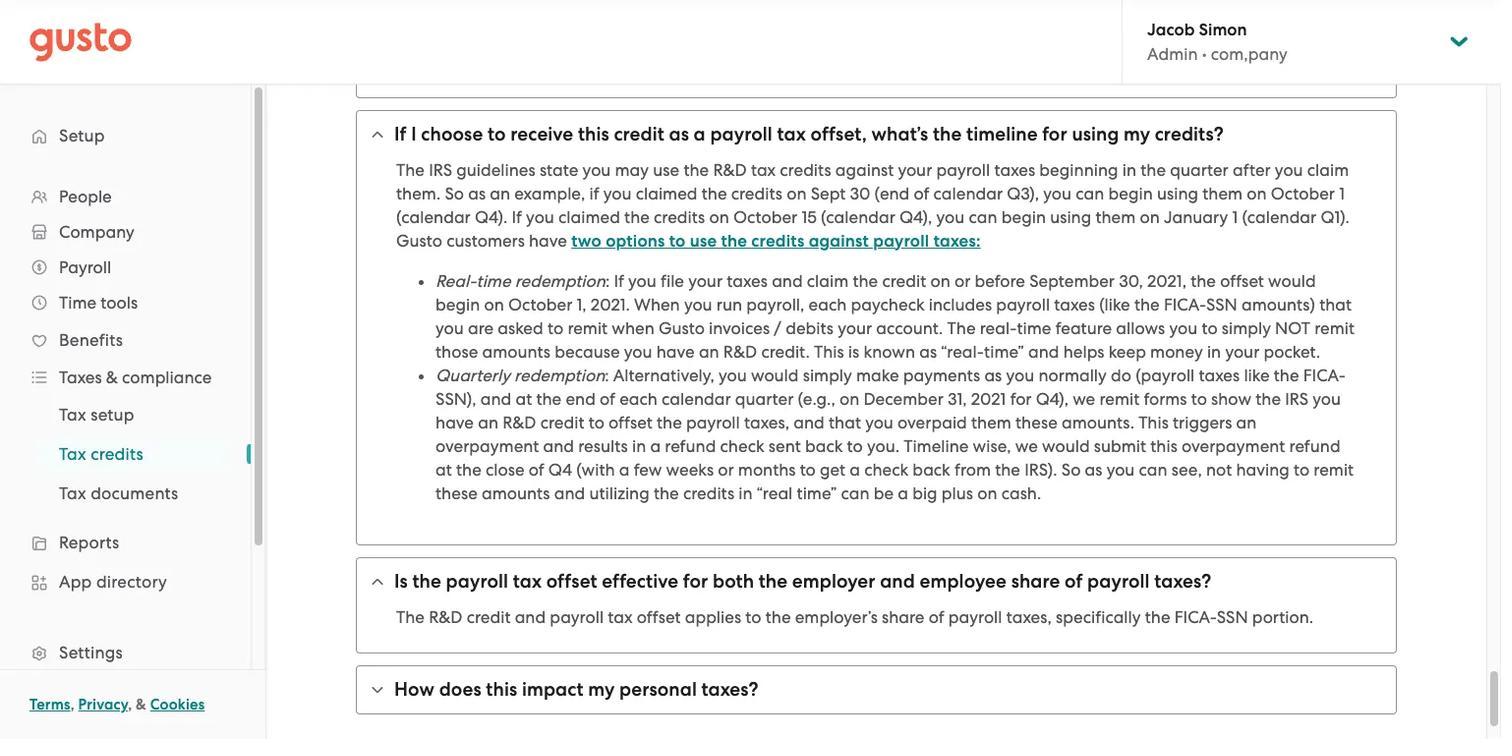 Task type: locate. For each thing, give the bounding box(es) containing it.
1 horizontal spatial so
[[1062, 460, 1081, 479]]

employer's
[[795, 607, 878, 627]]

settings link
[[20, 635, 231, 671]]

setup link
[[20, 118, 231, 153]]

r&d inside the irs guidelines state you may use the r&d tax credits against your payroll taxes beginning in the quarter after you claim them. so as an example, if you claimed the credits on sept 30 (end of calendar q3), you can begin using them on october 1 (calendar q4). if you claimed the credits on october 15 (calendar q4), you can begin using them on january 1 (calendar q1). gusto customers have
[[713, 160, 747, 179]]

begin
[[1109, 183, 1153, 203], [1002, 207, 1046, 227], [436, 295, 480, 314]]

if inside the irs guidelines state you may use the r&d tax credits against your payroll taxes beginning in the quarter after you claim them. so as an example, if you claimed the credits on sept 30 (end of calendar q3), you can begin using them on october 1 (calendar q4). if you claimed the credits on october 15 (calendar q4), you can begin using them on january 1 (calendar q1). gusto customers have
[[512, 207, 522, 227]]

1 horizontal spatial taxes,
[[1006, 607, 1052, 627]]

1 horizontal spatial check
[[864, 460, 909, 479]]

1 horizontal spatial time
[[1017, 318, 1051, 338]]

tax inside dropdown button
[[513, 570, 542, 592]]

1 horizontal spatial overpayment
[[1182, 436, 1285, 456]]

1 vertical spatial amounts
[[482, 483, 550, 503]]

payroll down 'timeline'
[[936, 160, 990, 179]]

1 vertical spatial this
[[1139, 413, 1169, 432]]

if inside if i choose to receive this credit as a payroll tax offset, what's the timeline for using my credits? "dropdown button"
[[394, 122, 407, 145]]

we down normally
[[1073, 389, 1096, 409]]

each inside : if you file your taxes and claim the credit on or before september 30, 2021, the offset would begin on october 1, 2021. when you run payroll, each paycheck includes payroll taxes (like the fica-ssn amounts) that you are asked to remit when gusto invoices / debits your account. the real-time feature allows you to simply not remit those amounts because you have an r&d credit. this is known as "real-time" and helps keep money in your pocket.
[[809, 295, 847, 314]]

0 vertical spatial ssn
[[1206, 295, 1238, 314]]

(with
[[576, 460, 615, 479]]

for inside the : alternatively, you would simply make payments as you normally do (payroll taxes like the fica- ssn), and at the end of each calendar quarter (e.g., on december 31, 2021 for q4), we remit forms to show the irs you have an r&d credit to offset the payroll taxes, and that you overpaid them these amounts. this triggers an overpayment and results in a refund check sent back to you. timeline wise, we would submit this overpayment refund at the close of q4 (with a few weeks or months to get a check back from the irs). so as you can see, not having to remit these amounts and utilizing the credits in "real time" can be a big plus on cash.
[[1010, 389, 1032, 409]]

offset
[[1220, 271, 1264, 291], [609, 413, 653, 432], [546, 570, 597, 592], [637, 607, 681, 627]]

people button
[[20, 179, 231, 214]]

0 horizontal spatial taxes?
[[702, 678, 759, 701]]

you down pocket.
[[1313, 389, 1341, 409]]

time
[[476, 271, 511, 291], [1017, 318, 1051, 338]]

for left both
[[683, 570, 708, 592]]

2 refund from the left
[[1289, 436, 1341, 456]]

calendar inside the : alternatively, you would simply make payments as you normally do (payroll taxes like the fica- ssn), and at the end of each calendar quarter (e.g., on december 31, 2021 for q4), we remit forms to show the irs you have an r&d credit to offset the payroll taxes, and that you overpaid them these amounts. this triggers an overpayment and results in a refund check sent back to you. timeline wise, we would submit this overpayment refund at the close of q4 (with a few weeks or months to get a check back from the irs). so as you can see, not having to remit these amounts and utilizing the credits in "real time" can be a big plus on cash.
[[662, 389, 731, 409]]

tax inside the irs guidelines state you may use the r&d tax credits against your payroll taxes beginning in the quarter after you claim them. so as an example, if you claimed the credits on sept 30 (end of calendar q3), you can begin using them on october 1 (calendar q4). if you claimed the credits on october 15 (calendar q4), you can begin using them on january 1 (calendar q1). gusto customers have
[[751, 160, 776, 179]]

0 vertical spatial claim
[[1307, 160, 1349, 179]]

portion.
[[1252, 607, 1314, 627]]

amounts inside : if you file your taxes and claim the credit on or before september 30, 2021, the offset would begin on october 1, 2021. when you run payroll, each paycheck includes payroll taxes (like the fica-ssn amounts) that you are asked to remit when gusto invoices / debits your account. the real-time feature allows you to simply not remit those amounts because you have an r&d credit. this is known as "real-time" and helps keep money in your pocket.
[[482, 342, 551, 361]]

of right (end in the top of the page
[[914, 183, 930, 203]]

begin down beginning
[[1109, 183, 1153, 203]]

1 horizontal spatial irs
[[1285, 389, 1309, 409]]

31,
[[948, 389, 967, 409]]

offset left effective
[[546, 570, 597, 592]]

1 horizontal spatial use
[[690, 231, 717, 251]]

& left the cookies button at the bottom left of page
[[136, 696, 147, 714]]

at left close
[[436, 460, 452, 479]]

taxes inside the : alternatively, you would simply make payments as you normally do (payroll taxes like the fica- ssn), and at the end of each calendar quarter (e.g., on december 31, 2021 for q4), we remit forms to show the irs you have an r&d credit to offset the payroll taxes, and that you overpaid them these amounts. this triggers an overpayment and results in a refund check sent back to you. timeline wise, we would submit this overpayment refund at the close of q4 (with a few weeks or months to get a check back from the irs). so as you can see, not having to remit these amounts and utilizing the credits in "real time" can be a big plus on cash.
[[1199, 365, 1240, 385]]

1 horizontal spatial simply
[[1222, 318, 1271, 338]]

1 horizontal spatial &
[[136, 696, 147, 714]]

and up the r&d credit and payroll tax offset applies to the employer's share of payroll taxes, specifically the fica-ssn portion.
[[880, 570, 915, 592]]

you down invoices
[[719, 365, 747, 385]]

1 horizontal spatial each
[[809, 295, 847, 314]]

big
[[913, 483, 938, 503]]

0 vertical spatial :
[[606, 271, 610, 291]]

r&d down quarterly redemption
[[503, 413, 536, 432]]

0 vertical spatial tax
[[59, 405, 86, 425]]

0 horizontal spatial time
[[476, 271, 511, 291]]

1 horizontal spatial this
[[1139, 413, 1169, 432]]

in right the "money"
[[1207, 342, 1221, 361]]

amounts up quarterly redemption
[[482, 342, 551, 361]]

0 vertical spatial fica-
[[1164, 295, 1206, 314]]

when
[[634, 295, 680, 314]]

0 vertical spatial october
[[1271, 183, 1335, 203]]

•
[[1202, 44, 1207, 64]]

1 vertical spatial 1
[[1232, 207, 1238, 227]]

0 vertical spatial my
[[1124, 122, 1150, 145]]

we
[[1073, 389, 1096, 409], [1015, 436, 1038, 456]]

the right what's at the right
[[933, 122, 962, 145]]

ssn inside : if you file your taxes and claim the credit on or before september 30, 2021, the offset would begin on october 1, 2021. when you run payroll, each paycheck includes payroll taxes (like the fica-ssn amounts) that you are asked to remit when gusto invoices / debits your account. the real-time feature allows you to simply not remit those amounts because you have an r&d credit. this is known as "real-time" and helps keep money in your pocket.
[[1206, 295, 1238, 314]]

1 vertical spatial the
[[947, 318, 976, 338]]

,
[[70, 696, 75, 714], [128, 696, 132, 714]]

have inside the : alternatively, you would simply make payments as you normally do (payroll taxes like the fica- ssn), and at the end of each calendar quarter (e.g., on december 31, 2021 for q4), we remit forms to show the irs you have an r&d credit to offset the payroll taxes, and that you overpaid them these amounts. this triggers an overpayment and results in a refund check sent back to you. timeline wise, we would submit this overpayment refund at the close of q4 (with a few weeks or months to get a check back from the irs). so as you can see, not having to remit these amounts and utilizing the credits in "real time" can be a big plus on cash.
[[436, 413, 474, 432]]

few
[[634, 460, 662, 479]]

would inside : if you file your taxes and claim the credit on or before september 30, 2021, the offset would begin on october 1, 2021. when you run payroll, each paycheck includes payroll taxes (like the fica-ssn amounts) that you are asked to remit when gusto invoices / debits your account. the real-time feature allows you to simply not remit those amounts because you have an r&d credit. this is known as "real-time" and helps keep money in your pocket.
[[1268, 271, 1316, 291]]

1 vertical spatial for
[[1010, 389, 1032, 409]]

1 horizontal spatial that
[[1320, 295, 1352, 314]]

0 horizontal spatial ,
[[70, 696, 75, 714]]

an
[[490, 183, 510, 203], [699, 342, 719, 361], [478, 413, 498, 432], [1236, 413, 1257, 432]]

january
[[1164, 207, 1228, 227]]

0 vertical spatial if
[[394, 122, 407, 145]]

2 horizontal spatial if
[[614, 271, 624, 291]]

them up the january
[[1203, 183, 1243, 203]]

reports link
[[20, 525, 231, 560]]

you up you.
[[865, 413, 894, 432]]

/
[[774, 318, 782, 338]]

0 vertical spatial 1
[[1339, 183, 1345, 203]]

these
[[1016, 413, 1058, 432], [436, 483, 478, 503]]

q4), down normally
[[1036, 389, 1069, 409]]

end
[[566, 389, 596, 409]]

if left i
[[394, 122, 407, 145]]

the inside the irs guidelines state you may use the r&d tax credits against your payroll taxes beginning in the quarter after you claim them. so as an example, if you claimed the credits on sept 30 (end of calendar q3), you can begin using them on october 1 (calendar q4). if you claimed the credits on october 15 (calendar q4), you can begin using them on january 1 (calendar q1). gusto customers have
[[396, 160, 425, 179]]

0 horizontal spatial begin
[[436, 295, 480, 314]]

each up debits
[[809, 295, 847, 314]]

at down quarterly redemption
[[516, 389, 532, 409]]

an inside the irs guidelines state you may use the r&d tax credits against your payroll taxes beginning in the quarter after you claim them. so as an example, if you claimed the credits on sept 30 (end of calendar q3), you can begin using them on october 1 (calendar q4). if you claimed the credits on october 15 (calendar q4), you can begin using them on january 1 (calendar q1). gusto customers have
[[490, 183, 510, 203]]

gusto inside : if you file your taxes and claim the credit on or before september 30, 2021, the offset would begin on october 1, 2021. when you run payroll, each paycheck includes payroll taxes (like the fica-ssn amounts) that you are asked to remit when gusto invoices / debits your account. the real-time feature allows you to simply not remit those amounts because you have an r&d credit. this is known as "real-time" and helps keep money in your pocket.
[[659, 318, 705, 338]]

0 vertical spatial time
[[476, 271, 511, 291]]

0 horizontal spatial my
[[588, 678, 615, 701]]

so right irs). on the bottom right
[[1062, 460, 1081, 479]]

use right options
[[690, 231, 717, 251]]

claimed down if
[[558, 207, 620, 227]]

is the payroll tax offset effective for both the employer and employee share of payroll taxes?
[[394, 570, 1212, 592]]

tools
[[101, 293, 138, 313]]

so inside the irs guidelines state you may use the r&d tax credits against your payroll taxes beginning in the quarter after you claim them. so as an example, if you claimed the credits on sept 30 (end of calendar q3), you can begin using them on october 1 (calendar q4). if you claimed the credits on october 15 (calendar q4), you can begin using them on january 1 (calendar q1). gusto customers have
[[445, 183, 464, 203]]

2 tax from the top
[[59, 444, 86, 464]]

&
[[106, 368, 118, 387], [136, 696, 147, 714]]

1 list from the top
[[0, 179, 251, 739]]

like
[[1244, 365, 1270, 385]]

each down the alternatively,
[[620, 389, 658, 409]]

your inside the irs guidelines state you may use the r&d tax credits against your payroll taxes beginning in the quarter after you claim them. so as an example, if you claimed the credits on sept 30 (end of calendar q3), you can begin using them on october 1 (calendar q4). if you claimed the credits on october 15 (calendar q4), you can begin using them on january 1 (calendar q1). gusto customers have
[[898, 160, 932, 179]]

0 horizontal spatial them
[[971, 413, 1012, 432]]

1 (calendar from the left
[[396, 207, 471, 227]]

taxes, inside the : alternatively, you would simply make payments as you normally do (payroll taxes like the fica- ssn), and at the end of each calendar quarter (e.g., on december 31, 2021 for q4), we remit forms to show the irs you have an r&d credit to offset the payroll taxes, and that you overpaid them these amounts. this triggers an overpayment and results in a refund check sent back to you. timeline wise, we would submit this overpayment refund at the close of q4 (with a few weeks or months to get a check back from the irs). so as you can see, not having to remit these amounts and utilizing the credits in "real time" can be a big plus on cash.
[[744, 413, 790, 432]]

0 vertical spatial would
[[1268, 271, 1316, 291]]

2 vertical spatial october
[[508, 295, 573, 314]]

: down because
[[605, 365, 609, 385]]

1 horizontal spatial begin
[[1002, 207, 1046, 227]]

payroll inside : if you file your taxes and claim the credit on or before september 30, 2021, the offset would begin on october 1, 2021. when you run payroll, each paycheck includes payroll taxes (like the fica-ssn amounts) that you are asked to remit when gusto invoices / debits your account. the real-time feature allows you to simply not remit those amounts because you have an r&d credit. this is known as "real-time" and helps keep money in your pocket.
[[996, 295, 1050, 314]]

time" down get
[[797, 483, 837, 503]]

offset inside : if you file your taxes and claim the credit on or before september 30, 2021, the offset would begin on october 1, 2021. when you run payroll, each paycheck includes payroll taxes (like the fica-ssn amounts) that you are asked to remit when gusto invoices / debits your account. the real-time feature allows you to simply not remit those amounts because you have an r&d credit. this is known as "real-time" and helps keep money in your pocket.
[[1220, 271, 1264, 291]]

1 vertical spatial would
[[751, 365, 799, 385]]

of up specifically on the right bottom of page
[[1065, 570, 1083, 592]]

begin inside : if you file your taxes and claim the credit on or before september 30, 2021, the offset would begin on october 1, 2021. when you run payroll, each paycheck includes payroll taxes (like the fica-ssn amounts) that you are asked to remit when gusto invoices / debits your account. the real-time feature allows you to simply not remit those amounts because you have an r&d credit. this is known as "real-time" and helps keep money in your pocket.
[[436, 295, 480, 314]]

plus
[[942, 483, 973, 503]]

against
[[835, 160, 894, 179], [809, 231, 869, 251]]

r&d inside : if you file your taxes and claim the credit on or before september 30, 2021, the offset would begin on october 1, 2021. when you run payroll, each paycheck includes payroll taxes (like the fica-ssn amounts) that you are asked to remit when gusto invoices / debits your account. the real-time feature allows you to simply not remit those amounts because you have an r&d credit. this is known as "real-time" and helps keep money in your pocket.
[[723, 342, 757, 361]]

1 vertical spatial gusto
[[659, 318, 705, 338]]

1 vertical spatial my
[[588, 678, 615, 701]]

1 vertical spatial or
[[718, 460, 734, 479]]

share up specifically on the right bottom of page
[[1011, 570, 1060, 592]]

tax credits link
[[35, 437, 231, 472]]

offset inside is the payroll tax offset effective for both the employer and employee share of payroll taxes? dropdown button
[[546, 570, 597, 592]]

1 vertical spatial back
[[913, 460, 951, 479]]

payroll down employee
[[949, 607, 1002, 627]]

overpayment up close
[[436, 436, 539, 456]]

benefits
[[59, 330, 123, 350]]

1 vertical spatial so
[[1062, 460, 1081, 479]]

simply inside the : alternatively, you would simply make payments as you normally do (payroll taxes like the fica- ssn), and at the end of each calendar quarter (e.g., on december 31, 2021 for q4), we remit forms to show the irs you have an r&d credit to offset the payroll taxes, and that you overpaid them these amounts. this triggers an overpayment and results in a refund check sent back to you. timeline wise, we would submit this overpayment refund at the close of q4 (with a few weeks or months to get a check back from the irs). so as you can see, not having to remit these amounts and utilizing the credits in "real time" can be a big plus on cash.
[[803, 365, 852, 385]]

we up irs). on the bottom right
[[1015, 436, 1038, 456]]

irs down pocket.
[[1285, 389, 1309, 409]]

2 vertical spatial have
[[436, 413, 474, 432]]

1 horizontal spatial we
[[1073, 389, 1096, 409]]

:
[[606, 271, 610, 291], [605, 365, 609, 385]]

1 horizontal spatial or
[[955, 271, 971, 291]]

simply
[[1222, 318, 1271, 338], [803, 365, 852, 385]]

have up the alternatively,
[[657, 342, 695, 361]]

credits inside the : alternatively, you would simply make payments as you normally do (payroll taxes like the fica- ssn), and at the end of each calendar quarter (e.g., on december 31, 2021 for q4), we remit forms to show the irs you have an r&d credit to offset the payroll taxes, and that you overpaid them these amounts. this triggers an overpayment and results in a refund check sent back to you. timeline wise, we would submit this overpayment refund at the close of q4 (with a few weeks or months to get a check back from the irs). so as you can see, not having to remit these amounts and utilizing the credits in "real time" can be a big plus on cash.
[[683, 483, 735, 503]]

so inside the : alternatively, you would simply make payments as you normally do (payroll taxes like the fica- ssn), and at the end of each calendar quarter (e.g., on december 31, 2021 for q4), we remit forms to show the irs you have an r&d credit to offset the payroll taxes, and that you overpaid them these amounts. this triggers an overpayment and results in a refund check sent back to you. timeline wise, we would submit this overpayment refund at the close of q4 (with a few weeks or months to get a check back from the irs). so as you can see, not having to remit these amounts and utilizing the credits in "real time" can be a big plus on cash.
[[1062, 460, 1081, 479]]

utilizing
[[589, 483, 650, 503]]

real-
[[980, 318, 1017, 338]]

2 vertical spatial the
[[396, 607, 425, 627]]

redemption
[[515, 271, 606, 291], [514, 365, 605, 385]]

r&d down invoices
[[723, 342, 757, 361]]

0 horizontal spatial &
[[106, 368, 118, 387]]

2 horizontal spatial have
[[657, 342, 695, 361]]

each
[[809, 295, 847, 314], [620, 389, 658, 409]]

0 vertical spatial use
[[653, 160, 680, 179]]

1 vertical spatial q4),
[[1036, 389, 1069, 409]]

quarter inside the : alternatively, you would simply make payments as you normally do (payroll taxes like the fica- ssn), and at the end of each calendar quarter (e.g., on december 31, 2021 for q4), we remit forms to show the irs you have an r&d credit to offset the payroll taxes, and that you overpaid them these amounts. this triggers an overpayment and results in a refund check sent back to you. timeline wise, we would submit this overpayment refund at the close of q4 (with a few weeks or months to get a check back from the irs). so as you can see, not having to remit these amounts and utilizing the credits in "real time" can be a big plus on cash.
[[735, 389, 794, 409]]

as inside the irs guidelines state you may use the r&d tax credits against your payroll taxes beginning in the quarter after you claim them. so as an example, if you claimed the credits on sept 30 (end of calendar q3), you can begin using them on october 1 (calendar q4). if you claimed the credits on october 15 (calendar q4), you can begin using them on january 1 (calendar q1). gusto customers have
[[468, 183, 486, 203]]

october up two options to use the credits against payroll taxes:
[[733, 207, 798, 227]]

asked
[[498, 318, 543, 338]]

the right may
[[684, 160, 709, 179]]

claim inside : if you file your taxes and claim the credit on or before september 30, 2021, the offset would begin on october 1, 2021. when you run payroll, each paycheck includes payroll taxes (like the fica-ssn amounts) that you are asked to remit when gusto invoices / debits your account. the real-time feature allows you to simply not remit those amounts because you have an r&d credit. this is known as "real-time" and helps keep money in your pocket.
[[807, 271, 849, 291]]

invoices
[[709, 318, 770, 338]]

0 vertical spatial so
[[445, 183, 464, 203]]

2 horizontal spatial this
[[1151, 436, 1178, 456]]

0 vertical spatial this
[[578, 122, 609, 145]]

you
[[583, 160, 611, 179], [1275, 160, 1303, 179], [603, 183, 632, 203], [1043, 183, 1072, 203], [526, 207, 554, 227], [936, 207, 965, 227], [628, 271, 657, 291], [684, 295, 712, 314], [436, 318, 464, 338], [1169, 318, 1198, 338], [624, 342, 652, 361], [719, 365, 747, 385], [1006, 365, 1035, 385], [1313, 389, 1341, 409], [865, 413, 894, 432], [1107, 460, 1135, 479]]

simply inside : if you file your taxes and claim the credit on or before september 30, 2021, the offset would begin on october 1, 2021. when you run payroll, each paycheck includes payroll taxes (like the fica-ssn amounts) that you are asked to remit when gusto invoices / debits your account. the real-time feature allows you to simply not remit those amounts because you have an r&d credit. this is known as "real-time" and helps keep money in your pocket.
[[1222, 318, 1271, 338]]

against down 15
[[809, 231, 869, 251]]

1 refund from the left
[[665, 436, 716, 456]]

payroll inside the irs guidelines state you may use the r&d tax credits against your payroll taxes beginning in the quarter after you claim them. so as an example, if you claimed the credits on sept 30 (end of calendar q3), you can begin using them on october 1 (calendar q4). if you claimed the credits on october 15 (calendar q4), you can begin using them on january 1 (calendar q1). gusto customers have
[[936, 160, 990, 179]]

tax down taxes on the left of the page
[[59, 405, 86, 425]]

the down is the payroll tax offset effective for both the employer and employee share of payroll taxes?
[[766, 607, 791, 627]]

the down like at the right of page
[[1256, 389, 1281, 409]]

state
[[540, 160, 579, 179]]

or up includes
[[955, 271, 971, 291]]

using up beginning
[[1072, 122, 1119, 145]]

payroll right is
[[446, 570, 508, 592]]

this inside the : alternatively, you would simply make payments as you normally do (payroll taxes like the fica- ssn), and at the end of each calendar quarter (e.g., on december 31, 2021 for q4), we remit forms to show the irs you have an r&d credit to offset the payroll taxes, and that you overpaid them these amounts. this triggers an overpayment and results in a refund check sent back to you. timeline wise, we would submit this overpayment refund at the close of q4 (with a few weeks or months to get a check back from the irs). so as you can see, not having to remit these amounts and utilizing the credits in "real time" can be a big plus on cash.
[[1139, 413, 1169, 432]]

would down credit.
[[751, 365, 799, 385]]

ssn
[[1206, 295, 1238, 314], [1217, 607, 1248, 627]]

and up payroll,
[[772, 271, 803, 291]]

claim up debits
[[807, 271, 849, 291]]

the up the them. on the top of the page
[[396, 160, 425, 179]]

to up triggers
[[1191, 389, 1207, 409]]

amounts down close
[[482, 483, 550, 503]]

0 horizontal spatial october
[[508, 295, 573, 314]]

using up the january
[[1157, 183, 1199, 203]]

2 list from the top
[[0, 395, 251, 513]]

what's
[[872, 122, 928, 145]]

: inside the : alternatively, you would simply make payments as you normally do (payroll taxes like the fica- ssn), and at the end of each calendar quarter (e.g., on december 31, 2021 for q4), we remit forms to show the irs you have an r&d credit to offset the payroll taxes, and that you overpaid them these amounts. this triggers an overpayment and results in a refund check sent back to you. timeline wise, we would submit this overpayment refund at the close of q4 (with a few weeks or months to get a check back from the irs). so as you can see, not having to remit these amounts and utilizing the credits in "real time" can be a big plus on cash.
[[605, 365, 609, 385]]

them inside the : alternatively, you would simply make payments as you normally do (payroll taxes like the fica- ssn), and at the end of each calendar quarter (e.g., on december 31, 2021 for q4), we remit forms to show the irs you have an r&d credit to offset the payroll taxes, and that you overpaid them these amounts. this triggers an overpayment and results in a refund check sent back to you. timeline wise, we would submit this overpayment refund at the close of q4 (with a few weeks or months to get a check back from the irs). so as you can see, not having to remit these amounts and utilizing the credits in "real time" can be a big plus on cash.
[[971, 413, 1012, 432]]

of inside the irs guidelines state you may use the r&d tax credits against your payroll taxes beginning in the quarter after you claim them. so as an example, if you claimed the credits on sept 30 (end of calendar q3), you can begin using them on october 1 (calendar q4). if you claimed the credits on october 15 (calendar q4), you can begin using them on january 1 (calendar q1). gusto customers have
[[914, 183, 930, 203]]

fica- inside the : alternatively, you would simply make payments as you normally do (payroll taxes like the fica- ssn), and at the end of each calendar quarter (e.g., on december 31, 2021 for q4), we remit forms to show the irs you have an r&d credit to offset the payroll taxes, and that you overpaid them these amounts. this triggers an overpayment and results in a refund check sent back to you. timeline wise, we would submit this overpayment refund at the close of q4 (with a few weeks or months to get a check back from the irs). so as you can see, not having to remit these amounts and utilizing the credits in "real time" can be a big plus on cash.
[[1303, 365, 1346, 385]]

claim
[[1307, 160, 1349, 179], [807, 271, 849, 291]]

2 vertical spatial them
[[971, 413, 1012, 432]]

taxes,
[[744, 413, 790, 432], [1006, 607, 1052, 627]]

against up "30"
[[835, 160, 894, 179]]

1 vertical spatial claim
[[807, 271, 849, 291]]

of inside is the payroll tax offset effective for both the employer and employee share of payroll taxes? dropdown button
[[1065, 570, 1083, 592]]

gusto down when
[[659, 318, 705, 338]]

3 tax from the top
[[59, 484, 86, 503]]

them
[[1203, 183, 1243, 203], [1096, 207, 1136, 227], [971, 413, 1012, 432]]

taxes?
[[1155, 570, 1212, 592], [702, 678, 759, 701]]

as inside "dropdown button"
[[669, 122, 689, 145]]

list containing people
[[0, 179, 251, 739]]

these down the ssn),
[[436, 483, 478, 503]]

claimed down may
[[636, 183, 698, 203]]

0 horizontal spatial simply
[[803, 365, 852, 385]]

list
[[0, 179, 251, 739], [0, 395, 251, 513]]

the up cash.
[[995, 460, 1021, 479]]

2 vertical spatial tax
[[59, 484, 86, 503]]

1 tax from the top
[[59, 405, 86, 425]]

payroll down before
[[996, 295, 1050, 314]]

0 vertical spatial have
[[529, 231, 567, 250]]

and up q4
[[543, 436, 574, 456]]

1 horizontal spatial claimed
[[636, 183, 698, 203]]

credits down weeks
[[683, 483, 735, 503]]

not
[[1206, 460, 1232, 479]]

home image
[[29, 22, 132, 61]]

to up file
[[669, 231, 686, 251]]

for up beginning
[[1042, 122, 1067, 145]]

you.
[[867, 436, 900, 456]]

0 horizontal spatial for
[[683, 570, 708, 592]]

0 horizontal spatial at
[[436, 460, 452, 479]]

jacob
[[1147, 20, 1195, 40]]

1 vertical spatial share
[[882, 607, 925, 627]]

1 : from the top
[[606, 271, 610, 291]]

0 horizontal spatial would
[[751, 365, 799, 385]]

1 horizontal spatial q4),
[[1036, 389, 1069, 409]]

0 vertical spatial redemption
[[515, 271, 606, 291]]

tax setup link
[[35, 397, 231, 433]]

q4), inside the : alternatively, you would simply make payments as you normally do (payroll taxes like the fica- ssn), and at the end of each calendar quarter (e.g., on december 31, 2021 for q4), we remit forms to show the irs you have an r&d credit to offset the payroll taxes, and that you overpaid them these amounts. this triggers an overpayment and results in a refund check sent back to you. timeline wise, we would submit this overpayment refund at the close of q4 (with a few weeks or months to get a check back from the irs). so as you can see, not having to remit these amounts and utilizing the credits in "real time" can be a big plus on cash.
[[1036, 389, 1069, 409]]

1 horizontal spatial if
[[512, 207, 522, 227]]

reports
[[59, 533, 119, 553]]

fica-
[[1164, 295, 1206, 314], [1303, 365, 1346, 385], [1175, 607, 1217, 627]]

can
[[1076, 183, 1104, 203], [969, 207, 997, 227], [1139, 460, 1168, 479], [841, 483, 870, 503]]

tax down tax setup
[[59, 444, 86, 464]]

0 vertical spatial the
[[396, 160, 425, 179]]

redemption up end
[[514, 365, 605, 385]]

for inside "dropdown button"
[[1042, 122, 1067, 145]]

taxes inside the irs guidelines state you may use the r&d tax credits against your payroll taxes beginning in the quarter after you claim them. so as an example, if you claimed the credits on sept 30 (end of calendar q3), you can begin using them on october 1 (calendar q4). if you claimed the credits on october 15 (calendar q4), you can begin using them on january 1 (calendar q1). gusto customers have
[[994, 160, 1035, 179]]

tax
[[777, 122, 806, 145], [751, 160, 776, 179], [513, 570, 542, 592], [608, 607, 633, 627]]

1 vertical spatial october
[[733, 207, 798, 227]]

0 vertical spatial or
[[955, 271, 971, 291]]

on down after
[[1247, 183, 1267, 203]]

credit inside : if you file your taxes and claim the credit on or before september 30, 2021, the offset would begin on october 1, 2021. when you run payroll, each paycheck includes payroll taxes (like the fica-ssn amounts) that you are asked to remit when gusto invoices / debits your account. the real-time feature allows you to simply not remit those amounts because you have an r&d credit. this is known as "real-time" and helps keep money in your pocket.
[[882, 271, 926, 291]]

2 : from the top
[[605, 365, 609, 385]]

use right may
[[653, 160, 680, 179]]

0 vertical spatial this
[[814, 342, 844, 361]]

taxes
[[994, 160, 1035, 179], [727, 271, 768, 291], [1054, 295, 1095, 314], [1199, 365, 1240, 385]]

1 vertical spatial this
[[1151, 436, 1178, 456]]

2 vertical spatial for
[[683, 570, 708, 592]]

how does this impact my personal taxes?
[[394, 678, 759, 701]]

1 horizontal spatial at
[[516, 389, 532, 409]]

time" inside the : alternatively, you would simply make payments as you normally do (payroll taxes like the fica- ssn), and at the end of each calendar quarter (e.g., on december 31, 2021 for q4), we remit forms to show the irs you have an r&d credit to offset the payroll taxes, and that you overpaid them these amounts. this triggers an overpayment and results in a refund check sent back to you. timeline wise, we would submit this overpayment refund at the close of q4 (with a few weeks or months to get a check back from the irs). so as you can see, not having to remit these amounts and utilizing the credits in "real time" can be a big plus on cash.
[[797, 483, 837, 503]]

: for real-time redemption
[[606, 271, 610, 291]]

1 vertical spatial begin
[[1002, 207, 1046, 227]]

tax
[[59, 405, 86, 425], [59, 444, 86, 464], [59, 484, 86, 503]]

2 horizontal spatial for
[[1042, 122, 1067, 145]]

amounts)
[[1242, 295, 1315, 314]]

as inside : if you file your taxes and claim the credit on or before september 30, 2021, the offset would begin on october 1, 2021. when you run payroll, each paycheck includes payroll taxes (like the fica-ssn amounts) that you are asked to remit when gusto invoices / debits your account. the real-time feature allows you to simply not remit those amounts because you have an r&d credit. this is known as "real-time" and helps keep money in your pocket.
[[919, 342, 937, 361]]

r&d up two options to use the credits against payroll taxes: link
[[713, 160, 747, 179]]

my
[[1124, 122, 1150, 145], [588, 678, 615, 701]]

credits
[[780, 160, 831, 179], [731, 183, 783, 203], [654, 207, 705, 227], [751, 231, 805, 251], [91, 444, 143, 464], [683, 483, 735, 503]]

offset down effective
[[637, 607, 681, 627]]

credit up paycheck at the right top of page
[[882, 271, 926, 291]]

taxes:
[[934, 231, 981, 251]]

2 vertical spatial if
[[614, 271, 624, 291]]

september
[[1030, 271, 1115, 291]]

if right q4).
[[512, 207, 522, 227]]

1
[[1339, 183, 1345, 203], [1232, 207, 1238, 227]]

: inside : if you file your taxes and claim the credit on or before september 30, 2021, the offset would begin on october 1, 2021. when you run payroll, each paycheck includes payroll taxes (like the fica-ssn amounts) that you are asked to remit when gusto invoices / debits your account. the real-time feature allows you to simply not remit those amounts because you have an r&d credit. this is known as "real-time" and helps keep money in your pocket.
[[606, 271, 610, 291]]

1 horizontal spatial them
[[1096, 207, 1136, 227]]

to inside if i choose to receive this credit as a payroll tax offset, what's the timeline for using my credits? "dropdown button"
[[488, 122, 506, 145]]

1 horizontal spatial quarter
[[1170, 160, 1229, 179]]

1 vertical spatial we
[[1015, 436, 1038, 456]]

you up when
[[628, 271, 657, 291]]

time" inside : if you file your taxes and claim the credit on or before september 30, 2021, the offset would begin on october 1, 2021. when you run payroll, each paycheck includes payroll taxes (like the fica-ssn amounts) that you are asked to remit when gusto invoices / debits your account. the real-time feature allows you to simply not remit those amounts because you have an r&d credit. this is known as "real-time" and helps keep money in your pocket.
[[984, 342, 1024, 361]]

tax for tax documents
[[59, 484, 86, 503]]

to right applies
[[746, 607, 762, 627]]

1 vertical spatial against
[[809, 231, 869, 251]]

30,
[[1119, 271, 1143, 291]]

this inside the : alternatively, you would simply make payments as you normally do (payroll taxes like the fica- ssn), and at the end of each calendar quarter (e.g., on december 31, 2021 for q4), we remit forms to show the irs you have an r&d credit to offset the payroll taxes, and that you overpaid them these amounts. this triggers an overpayment and results in a refund check sent back to you. timeline wise, we would submit this overpayment refund at the close of q4 (with a few weeks or months to get a check back from the irs). so as you can see, not having to remit these amounts and utilizing the credits in "real time" can be a big plus on cash.
[[1151, 436, 1178, 456]]

0 vertical spatial against
[[835, 160, 894, 179]]

1 horizontal spatial refund
[[1289, 436, 1341, 456]]

fica- inside : if you file your taxes and claim the credit on or before september 30, 2021, the offset would begin on october 1, 2021. when you run payroll, each paycheck includes payroll taxes (like the fica-ssn amounts) that you are asked to remit when gusto invoices / debits your account. the real-time feature allows you to simply not remit those amounts because you have an r&d credit. this is known as "real-time" and helps keep money in your pocket.
[[1164, 295, 1206, 314]]

0 horizontal spatial claimed
[[558, 207, 620, 227]]

check up be
[[864, 460, 909, 479]]

q4),
[[900, 207, 932, 227], [1036, 389, 1069, 409]]

payroll
[[59, 258, 111, 277]]

gusto inside the irs guidelines state you may use the r&d tax credits against your payroll taxes beginning in the quarter after you claim them. so as an example, if you claimed the credits on sept 30 (end of calendar q3), you can begin using them on october 1 (calendar q4). if you claimed the credits on october 15 (calendar q4), you can begin using them on january 1 (calendar q1). gusto customers have
[[396, 231, 442, 250]]

tax down tax credits
[[59, 484, 86, 503]]

for right 2021 on the bottom
[[1010, 389, 1032, 409]]

of
[[914, 183, 930, 203], [600, 389, 615, 409], [529, 460, 544, 479], [1065, 570, 1083, 592], [929, 607, 944, 627]]

1 vertical spatial quarter
[[735, 389, 794, 409]]

october up "q1)."
[[1271, 183, 1335, 203]]

guidelines
[[456, 160, 536, 179]]

irs up the them. on the top of the page
[[429, 160, 452, 179]]

results
[[578, 436, 628, 456]]

(calendar down after
[[1242, 207, 1317, 227]]

tax inside "dropdown button"
[[777, 122, 806, 145]]

0 horizontal spatial this
[[486, 678, 517, 701]]

1 vertical spatial them
[[1096, 207, 1136, 227]]

1 horizontal spatial share
[[1011, 570, 1060, 592]]

1 vertical spatial calendar
[[662, 389, 731, 409]]

known
[[864, 342, 915, 361]]

and down quarterly
[[481, 389, 512, 409]]

, left the cookies button at the bottom left of page
[[128, 696, 132, 714]]

1 horizontal spatial october
[[733, 207, 798, 227]]

ssn left amounts)
[[1206, 295, 1238, 314]]

0 horizontal spatial calendar
[[662, 389, 731, 409]]

offset,
[[811, 122, 867, 145]]

payroll left offset,
[[710, 122, 773, 145]]

so right the them. on the top of the page
[[445, 183, 464, 203]]

you down submit
[[1107, 460, 1135, 479]]

this up state
[[578, 122, 609, 145]]



Task type: vqa. For each thing, say whether or not it's contained in the screenshot.
the bottommost contractors
no



Task type: describe. For each thing, give the bounding box(es) containing it.
: if you file your taxes and claim the credit on or before september 30, 2021, the offset would begin on october 1, 2021. when you run payroll, each paycheck includes payroll taxes (like the fica-ssn amounts) that you are asked to remit when gusto invoices / debits your account. the real-time feature allows you to simply not remit those amounts because you have an r&d credit. this is known as "real-time" and helps keep money in your pocket.
[[436, 271, 1355, 361]]

keep
[[1109, 342, 1146, 361]]

two options to use the credits against payroll taxes: link
[[571, 231, 981, 251]]

remit up because
[[568, 318, 608, 338]]

to left you.
[[847, 436, 863, 456]]

to right asked
[[548, 318, 564, 338]]

that inside : if you file your taxes and claim the credit on or before september 30, 2021, the offset would begin on october 1, 2021. when you run payroll, each paycheck includes payroll taxes (like the fica-ssn amounts) that you are asked to remit when gusto invoices / debits your account. the real-time feature allows you to simply not remit those amounts because you have an r&d credit. this is known as "real-time" and helps keep money in your pocket.
[[1320, 295, 1352, 314]]

taxes? inside dropdown button
[[1155, 570, 1212, 592]]

you right after
[[1275, 160, 1303, 179]]

remit down do
[[1100, 389, 1140, 409]]

you down real-
[[1006, 365, 1035, 385]]

1 overpayment from the left
[[436, 436, 539, 456]]

use inside the irs guidelines state you may use the r&d tax credits against your payroll taxes beginning in the quarter after you claim them. so as an example, if you claimed the credits on sept 30 (end of calendar q3), you can begin using them on october 1 (calendar q4). if you claimed the credits on october 15 (calendar q4), you can begin using them on january 1 (calendar q1). gusto customers have
[[653, 160, 680, 179]]

credit inside the : alternatively, you would simply make payments as you normally do (payroll taxes like the fica- ssn), and at the end of each calendar quarter (e.g., on december 31, 2021 for q4), we remit forms to show the irs you have an r&d credit to offset the payroll taxes, and that you overpaid them these amounts. this triggers an overpayment and results in a refund check sent back to you. timeline wise, we would submit this overpayment refund at the close of q4 (with a few weeks or months to get a check back from the irs). so as you can see, not having to remit these amounts and utilizing the credits in "real time" can be a big plus on cash.
[[540, 413, 584, 432]]

of down employee
[[929, 607, 944, 627]]

employee
[[920, 570, 1007, 592]]

to up results
[[589, 413, 605, 432]]

two
[[571, 231, 602, 251]]

sept
[[811, 183, 846, 203]]

close
[[486, 460, 525, 479]]

app
[[59, 572, 92, 592]]

0 vertical spatial we
[[1073, 389, 1096, 409]]

2 vertical spatial using
[[1050, 207, 1092, 227]]

2 (calendar from the left
[[821, 207, 896, 227]]

on right (e.g.,
[[840, 389, 860, 409]]

irs inside the irs guidelines state you may use the r&d tax credits against your payroll taxes beginning in the quarter after you claim them. so as an example, if you claimed the credits on sept 30 (end of calendar q3), you can begin using them on october 1 (calendar q4). if you claimed the credits on october 15 (calendar q4), you can begin using them on january 1 (calendar q1). gusto customers have
[[429, 160, 452, 179]]

2 vertical spatial fica-
[[1175, 607, 1217, 627]]

on up the are
[[484, 295, 504, 314]]

1,
[[577, 295, 587, 314]]

or inside : if you file your taxes and claim the credit on or before september 30, 2021, the offset would begin on october 1, 2021. when you run payroll, each paycheck includes payroll taxes (like the fica-ssn amounts) that you are asked to remit when gusto invoices / debits your account. the real-time feature allows you to simply not remit those amounts because you have an r&d credit. this is known as "real-time" and helps keep money in your pocket.
[[955, 271, 971, 291]]

you down when
[[624, 342, 652, 361]]

claim inside the irs guidelines state you may use the r&d tax credits against your payroll taxes beginning in the quarter after you claim them. so as an example, if you claimed the credits on sept 30 (end of calendar q3), you can begin using them on october 1 (calendar q4). if you claimed the credits on october 15 (calendar q4), you can begin using them on january 1 (calendar q1). gusto customers have
[[1307, 160, 1349, 179]]

an down quarterly
[[478, 413, 498, 432]]

wise,
[[973, 436, 1011, 456]]

on down from
[[977, 483, 997, 503]]

have inside the irs guidelines state you may use the r&d tax credits against your payroll taxes beginning in the quarter after you claim them. so as an example, if you claimed the credits on sept 30 (end of calendar q3), you can begin using them on october 1 (calendar q4). if you claimed the credits on october 15 (calendar q4), you can begin using them on january 1 (calendar q1). gusto customers have
[[529, 231, 567, 250]]

taxes? inside 'dropdown button'
[[702, 678, 759, 701]]

amounts.
[[1062, 413, 1135, 432]]

helps
[[1064, 342, 1105, 361]]

app directory link
[[20, 564, 231, 600]]

the inside "dropdown button"
[[933, 122, 962, 145]]

terms link
[[29, 696, 70, 714]]

paycheck
[[851, 295, 925, 314]]

your right file
[[688, 271, 723, 291]]

or inside the : alternatively, you would simply make payments as you normally do (payroll taxes like the fica- ssn), and at the end of each calendar quarter (e.g., on december 31, 2021 for q4), we remit forms to show the irs you have an r&d credit to offset the payroll taxes, and that you overpaid them these amounts. this triggers an overpayment and results in a refund check sent back to you. timeline wise, we would submit this overpayment refund at the close of q4 (with a few weeks or months to get a check back from the irs). so as you can see, not having to remit these amounts and utilizing the credits in "real time" can be a big plus on cash.
[[718, 460, 734, 479]]

time inside : if you file your taxes and claim the credit on or before september 30, 2021, the offset would begin on october 1, 2021. when you run payroll, each paycheck includes payroll taxes (like the fica-ssn amounts) that you are asked to remit when gusto invoices / debits your account. the real-time feature allows you to simply not remit those amounts because you have an r&d credit. this is known as "real-time" and helps keep money in your pocket.
[[1017, 318, 1051, 338]]

on up includes
[[930, 271, 950, 291]]

r&d inside the : alternatively, you would simply make payments as you normally do (payroll taxes like the fica- ssn), and at the end of each calendar quarter (e.g., on december 31, 2021 for q4), we remit forms to show the irs you have an r&d credit to offset the payroll taxes, and that you overpaid them these amounts. this triggers an overpayment and results in a refund check sent back to you. timeline wise, we would submit this overpayment refund at the close of q4 (with a few weeks or months to get a check back from the irs). so as you can see, not having to remit these amounts and utilizing the credits in "real time" can be a big plus on cash.
[[503, 413, 536, 432]]

forms
[[1144, 389, 1187, 409]]

an inside : if you file your taxes and claim the credit on or before september 30, 2021, the offset would begin on october 1, 2021. when you run payroll, each paycheck includes payroll taxes (like the fica-ssn amounts) that you are asked to remit when gusto invoices / debits your account. the real-time feature allows you to simply not remit those amounts because you have an r&d credit. this is known as "real-time" and helps keep money in your pocket.
[[699, 342, 719, 361]]

time tools
[[59, 293, 138, 313]]

the right is
[[412, 570, 441, 592]]

sent
[[769, 436, 801, 456]]

two options to use the credits against payroll taxes:
[[571, 231, 981, 251]]

timeline
[[904, 436, 969, 456]]

: alternatively, you would simply make payments as you normally do (payroll taxes like the fica- ssn), and at the end of each calendar quarter (e.g., on december 31, 2021 for q4), we remit forms to show the irs you have an r&d credit to offset the payroll taxes, and that you overpaid them these amounts. this triggers an overpayment and results in a refund check sent back to you. timeline wise, we would submit this overpayment refund at the close of q4 (with a few weeks or months to get a check back from the irs). so as you can see, not having to remit these amounts and utilizing the credits in "real time" can be a big plus on cash.
[[436, 365, 1354, 503]]

: for quarterly redemption
[[605, 365, 609, 385]]

submit
[[1094, 436, 1146, 456]]

admin
[[1147, 44, 1198, 64]]

the down few
[[654, 483, 679, 503]]

and up normally
[[1028, 342, 1059, 361]]

0 vertical spatial begin
[[1109, 183, 1153, 203]]

is the payroll tax offset effective for both the employer and employee share of payroll taxes? button
[[357, 558, 1396, 605]]

on up two options to use the credits against payroll taxes: link
[[709, 207, 729, 227]]

customers
[[447, 231, 525, 250]]

you left run on the left
[[684, 295, 712, 314]]

october inside : if you file your taxes and claim the credit on or before september 30, 2021, the offset would begin on october 1, 2021. when you run payroll, each paycheck includes payroll taxes (like the fica-ssn amounts) that you are asked to remit when gusto invoices / debits your account. the real-time feature allows you to simply not remit those amounts because you have an r&d credit. this is known as "real-time" and helps keep money in your pocket.
[[508, 295, 573, 314]]

december
[[864, 389, 944, 409]]

my inside "dropdown button"
[[1124, 122, 1150, 145]]

can left see,
[[1139, 460, 1168, 479]]

the up run on the left
[[721, 231, 747, 251]]

on up 15
[[787, 183, 807, 203]]

tax documents link
[[35, 476, 231, 511]]

list containing tax setup
[[0, 395, 251, 513]]

q1).
[[1321, 207, 1350, 227]]

1 vertical spatial use
[[690, 231, 717, 251]]

your up like at the right of page
[[1225, 342, 1260, 361]]

overpaid
[[898, 413, 967, 432]]

tax for tax setup
[[59, 405, 86, 425]]

remit right not
[[1315, 318, 1355, 338]]

run
[[717, 295, 742, 314]]

time
[[59, 293, 96, 313]]

payroll down (end in the top of the page
[[873, 231, 930, 251]]

each inside the : alternatively, you would simply make payments as you normally do (payroll taxes like the fica- ssn), and at the end of each calendar quarter (e.g., on december 31, 2021 for q4), we remit forms to show the irs you have an r&d credit to offset the payroll taxes, and that you overpaid them these amounts. this triggers an overpayment and results in a refund check sent back to you. timeline wise, we would submit this overpayment refund at the close of q4 (with a few weeks or months to get a check back from the irs). so as you can see, not having to remit these amounts and utilizing the credits in "real time" can be a big plus on cash.
[[620, 389, 658, 409]]

offset inside the : alternatively, you would simply make payments as you normally do (payroll taxes like the fica- ssn), and at the end of each calendar quarter (e.g., on december 31, 2021 for q4), we remit forms to show the irs you have an r&d credit to offset the payroll taxes, and that you overpaid them these amounts. this triggers an overpayment and results in a refund check sent back to you. timeline wise, we would submit this overpayment refund at the close of q4 (with a few weeks or months to get a check back from the irs). so as you can see, not having to remit these amounts and utilizing the credits in "real time" can be a big plus on cash.
[[609, 413, 653, 432]]

simon
[[1199, 20, 1247, 40]]

file
[[661, 271, 684, 291]]

payments
[[903, 365, 980, 385]]

2021,
[[1147, 271, 1187, 291]]

quarter inside the irs guidelines state you may use the r&d tax credits against your payroll taxes beginning in the quarter after you claim them. so as an example, if you claimed the credits on sept 30 (end of calendar q3), you can begin using them on october 1 (calendar q4). if you claimed the credits on october 15 (calendar q4), you can begin using them on january 1 (calendar q1). gusto customers have
[[1170, 160, 1229, 179]]

applies
[[685, 607, 741, 627]]

you up taxes: in the top of the page
[[936, 207, 965, 227]]

the inside : if you file your taxes and claim the credit on or before september 30, 2021, the offset would begin on october 1, 2021. when you run payroll, each paycheck includes payroll taxes (like the fica-ssn amounts) that you are asked to remit when gusto invoices / debits your account. the real-time feature allows you to simply not remit those amounts because you have an r&d credit. this is known as "real-time" and helps keep money in your pocket.
[[947, 318, 976, 338]]

does
[[439, 678, 481, 701]]

tax for tax credits
[[59, 444, 86, 464]]

0 vertical spatial them
[[1203, 183, 1243, 203]]

this inside "dropdown button"
[[578, 122, 609, 145]]

taxes & compliance button
[[20, 360, 231, 395]]

privacy
[[78, 696, 128, 714]]

against inside the irs guidelines state you may use the r&d tax credits against your payroll taxes beginning in the quarter after you claim them. so as an example, if you claimed the credits on sept 30 (end of calendar q3), you can begin using them on october 1 (calendar q4). if you claimed the credits on october 15 (calendar q4), you can begin using them on january 1 (calendar q1). gusto customers have
[[835, 160, 894, 179]]

taxes down september
[[1054, 295, 1095, 314]]

that inside the : alternatively, you would simply make payments as you normally do (payroll taxes like the fica- ssn), and at the end of each calendar quarter (e.g., on december 31, 2021 for q4), we remit forms to show the irs you have an r&d credit to offset the payroll taxes, and that you overpaid them these amounts. this triggers an overpayment and results in a refund check sent back to you. timeline wise, we would submit this overpayment refund at the close of q4 (with a few weeks or months to get a check back from the irs). so as you can see, not having to remit these amounts and utilizing the credits in "real time" can be a big plus on cash.
[[829, 413, 861, 432]]

the down credits? at the right top of page
[[1141, 160, 1166, 179]]

employer
[[792, 570, 876, 592]]

q3),
[[1007, 183, 1039, 203]]

in inside the irs guidelines state you may use the r&d tax credits against your payroll taxes beginning in the quarter after you claim them. so as an example, if you claimed the credits on sept 30 (end of calendar q3), you can begin using them on october 1 (calendar q4). if you claimed the credits on october 15 (calendar q4), you can begin using them on january 1 (calendar q1). gusto customers have
[[1123, 160, 1137, 179]]

30
[[850, 183, 871, 203]]

2021
[[971, 389, 1006, 409]]

the for the
[[396, 160, 425, 179]]

the down pocket.
[[1274, 365, 1299, 385]]

the irs guidelines state you may use the r&d tax credits against your payroll taxes beginning in the quarter after you claim them. so as an example, if you claimed the credits on sept 30 (end of calendar q3), you can begin using them on october 1 (calendar q4). if you claimed the credits on october 15 (calendar q4), you can begin using them on january 1 (calendar q1). gusto customers have
[[396, 160, 1350, 250]]

when
[[612, 318, 655, 338]]

1 vertical spatial ssn
[[1217, 607, 1248, 627]]

this inside 'dropdown button'
[[486, 678, 517, 701]]

people
[[59, 187, 112, 206]]

the right specifically on the right bottom of page
[[1145, 607, 1171, 627]]

3 (calendar from the left
[[1242, 207, 1317, 227]]

the left close
[[456, 460, 482, 479]]

both
[[713, 570, 754, 592]]

com,pany
[[1211, 44, 1288, 64]]

if inside : if you file your taxes and claim the credit on or before september 30, 2021, the offset would begin on october 1, 2021. when you run payroll, each paycheck includes payroll taxes (like the fica-ssn amounts) that you are asked to remit when gusto invoices / debits your account. the real-time feature allows you to simply not remit those amounts because you have an r&d credit. this is known as "real-time" and helps keep money in your pocket.
[[614, 271, 624, 291]]

1 vertical spatial check
[[864, 460, 909, 479]]

the up options
[[624, 207, 650, 227]]

my inside 'dropdown button'
[[588, 678, 615, 701]]

those
[[436, 342, 478, 361]]

q4), inside the irs guidelines state you may use the r&d tax credits against your payroll taxes beginning in the quarter after you claim them. so as an example, if you claimed the credits on sept 30 (end of calendar q3), you can begin using them on october 1 (calendar q4). if you claimed the credits on october 15 (calendar q4), you can begin using them on january 1 (calendar q1). gusto customers have
[[900, 207, 932, 227]]

using inside "dropdown button"
[[1072, 122, 1119, 145]]

1 vertical spatial using
[[1157, 183, 1199, 203]]

do
[[1111, 365, 1132, 385]]

have inside : if you file your taxes and claim the credit on or before september 30, 2021, the offset would begin on october 1, 2021. when you run payroll, each paycheck includes payroll taxes (like the fica-ssn amounts) that you are asked to remit when gusto invoices / debits your account. the real-time feature allows you to simply not remit those amounts because you have an r&d credit. this is known as "real-time" and helps keep money in your pocket.
[[657, 342, 695, 361]]

1 horizontal spatial these
[[1016, 413, 1058, 432]]

payroll button
[[20, 250, 231, 285]]

you down beginning
[[1043, 183, 1072, 203]]

1 redemption from the top
[[515, 271, 606, 291]]

to right having
[[1294, 460, 1310, 479]]

q4).
[[475, 207, 508, 227]]

taxes & compliance
[[59, 368, 212, 387]]

1 vertical spatial taxes,
[[1006, 607, 1052, 627]]

"real
[[757, 483, 793, 503]]

payroll up specifically on the right bottom of page
[[1088, 570, 1150, 592]]

on left the january
[[1140, 207, 1160, 227]]

credits up sept on the right top
[[780, 160, 831, 179]]

1 vertical spatial at
[[436, 460, 452, 479]]

2 redemption from the top
[[514, 365, 605, 385]]

receive
[[511, 122, 573, 145]]

payroll inside "dropdown button"
[[710, 122, 773, 145]]

calendar inside the irs guidelines state you may use the r&d tax credits against your payroll taxes beginning in the quarter after you claim them. so as an example, if you claimed the credits on sept 30 (end of calendar q3), you can begin using them on october 1 (calendar q4). if you claimed the credits on october 15 (calendar q4), you can begin using them on january 1 (calendar q1). gusto customers have
[[934, 183, 1003, 203]]

i
[[411, 122, 417, 145]]

a inside "dropdown button"
[[694, 122, 706, 145]]

2 horizontal spatial october
[[1271, 183, 1335, 203]]

can left be
[[841, 483, 870, 503]]

taxes up run on the left
[[727, 271, 768, 291]]

cookies button
[[150, 693, 205, 717]]

0 horizontal spatial back
[[805, 436, 843, 456]]

credit inside "dropdown button"
[[614, 122, 665, 145]]

remit right having
[[1314, 460, 1354, 479]]

the up 'allows'
[[1135, 295, 1160, 314]]

and up impact at the bottom of the page
[[515, 607, 546, 627]]

can down beginning
[[1076, 183, 1104, 203]]

for inside dropdown button
[[683, 570, 708, 592]]

how does this impact my personal taxes? button
[[357, 666, 1396, 713]]

you up those
[[436, 318, 464, 338]]

and down q4
[[554, 483, 585, 503]]

and inside dropdown button
[[880, 570, 915, 592]]

credits?
[[1155, 122, 1224, 145]]

setup
[[59, 126, 105, 146]]

1 , from the left
[[70, 696, 75, 714]]

of right end
[[600, 389, 615, 409]]

tax documents
[[59, 484, 178, 503]]

triggers
[[1173, 413, 1232, 432]]

of left q4
[[529, 460, 544, 479]]

your up is
[[838, 318, 872, 338]]

credit up does
[[467, 607, 511, 627]]

account.
[[876, 318, 943, 338]]

credits up two options to use the credits against payroll taxes: link
[[731, 183, 783, 203]]

the left end
[[536, 389, 562, 409]]

money
[[1150, 342, 1203, 361]]

1 horizontal spatial back
[[913, 460, 951, 479]]

quarterly
[[436, 365, 510, 385]]

credits down 15
[[751, 231, 805, 251]]

(like
[[1099, 295, 1130, 314]]

amounts inside the : alternatively, you would simply make payments as you normally do (payroll taxes like the fica- ssn), and at the end of each calendar quarter (e.g., on december 31, 2021 for q4), we remit forms to show the irs you have an r&d credit to offset the payroll taxes, and that you overpaid them these amounts. this triggers an overpayment and results in a refund check sent back to you. timeline wise, we would submit this overpayment refund at the close of q4 (with a few weeks or months to get a check back from the irs). so as you can see, not having to remit these amounts and utilizing the credits in "real time" can be a big plus on cash.
[[482, 483, 550, 503]]

payroll,
[[747, 295, 805, 314]]

company
[[59, 222, 134, 242]]

timeline
[[966, 122, 1038, 145]]

1 vertical spatial claimed
[[558, 207, 620, 227]]

1 vertical spatial &
[[136, 696, 147, 714]]

this inside : if you file your taxes and claim the credit on or before september 30, 2021, the offset would begin on october 1, 2021. when you run payroll, each paycheck includes payroll taxes (like the fica-ssn amounts) that you are asked to remit when gusto invoices / debits your account. the real-time feature allows you to simply not remit those amounts because you have an r&d credit. this is known as "real-time" and helps keep money in your pocket.
[[814, 342, 844, 361]]

the r&d credit and payroll tax offset applies to the employer's share of payroll taxes, specifically the fica-ssn portion.
[[396, 607, 1314, 627]]

you down example,
[[526, 207, 554, 227]]

options
[[606, 231, 665, 251]]

the up paycheck at the right top of page
[[853, 271, 878, 291]]

0 vertical spatial claimed
[[636, 183, 698, 203]]

irs inside the : alternatively, you would simply make payments as you normally do (payroll taxes like the fica- ssn), and at the end of each calendar quarter (e.g., on december 31, 2021 for q4), we remit forms to show the irs you have an r&d credit to offset the payroll taxes, and that you overpaid them these amounts. this triggers an overpayment and results in a refund check sent back to you. timeline wise, we would submit this overpayment refund at the close of q4 (with a few weeks or months to get a check back from the irs). so as you can see, not having to remit these amounts and utilizing the credits in "real time" can be a big plus on cash.
[[1285, 389, 1309, 409]]

be
[[874, 483, 894, 503]]

0 horizontal spatial these
[[436, 483, 478, 503]]

real-time redemption
[[436, 271, 606, 291]]

settings
[[59, 643, 123, 663]]

to left get
[[800, 460, 816, 479]]

payroll inside the : alternatively, you would simply make payments as you normally do (payroll taxes like the fica- ssn), and at the end of each calendar quarter (e.g., on december 31, 2021 for q4), we remit forms to show the irs you have an r&d credit to offset the payroll taxes, and that you overpaid them these amounts. this triggers an overpayment and results in a refund check sent back to you. timeline wise, we would submit this overpayment refund at the close of q4 (with a few weeks or months to get a check back from the irs). so as you can see, not having to remit these amounts and utilizing the credits in "real time" can be a big plus on cash.
[[686, 413, 740, 432]]

can up taxes: in the top of the page
[[969, 207, 997, 227]]

before
[[975, 271, 1025, 291]]

allows
[[1116, 318, 1165, 338]]

r&d up does
[[429, 607, 463, 627]]

& inside taxes & compliance dropdown button
[[106, 368, 118, 387]]

gusto navigation element
[[0, 85, 251, 739]]

0 vertical spatial check
[[720, 436, 764, 456]]

choose
[[421, 122, 483, 145]]

payroll up 'how does this impact my personal taxes?'
[[550, 607, 604, 627]]

credits inside list
[[91, 444, 143, 464]]

tax credits
[[59, 444, 143, 464]]

you right if
[[603, 183, 632, 203]]

to up the "money"
[[1202, 318, 1218, 338]]

you up the "money"
[[1169, 318, 1198, 338]]

the up two options to use the credits against payroll taxes:
[[702, 183, 727, 203]]

2 vertical spatial would
[[1042, 436, 1090, 456]]

compliance
[[122, 368, 212, 387]]

the right both
[[759, 570, 788, 592]]

the right 2021,
[[1191, 271, 1216, 291]]

debits
[[786, 318, 834, 338]]

2 , from the left
[[128, 696, 132, 714]]

you up if
[[583, 160, 611, 179]]

share inside dropdown button
[[1011, 570, 1060, 592]]

the down the alternatively,
[[657, 413, 682, 432]]

credits up options
[[654, 207, 705, 227]]

in left the "real
[[739, 483, 753, 503]]

in inside : if you file your taxes and claim the credit on or before september 30, 2021, the offset would begin on october 1, 2021. when you run payroll, each paycheck includes payroll taxes (like the fica-ssn amounts) that you are asked to remit when gusto invoices / debits your account. the real-time feature allows you to simply not remit those amounts because you have an r&d credit. this is known as "real-time" and helps keep money in your pocket.
[[1207, 342, 1221, 361]]

2 overpayment from the left
[[1182, 436, 1285, 456]]

(end
[[875, 183, 910, 203]]

1 horizontal spatial 1
[[1339, 183, 1345, 203]]

an down show on the right of the page
[[1236, 413, 1257, 432]]

and down (e.g.,
[[794, 413, 825, 432]]

the for applies
[[396, 607, 425, 627]]

in up few
[[632, 436, 646, 456]]

show
[[1211, 389, 1252, 409]]



